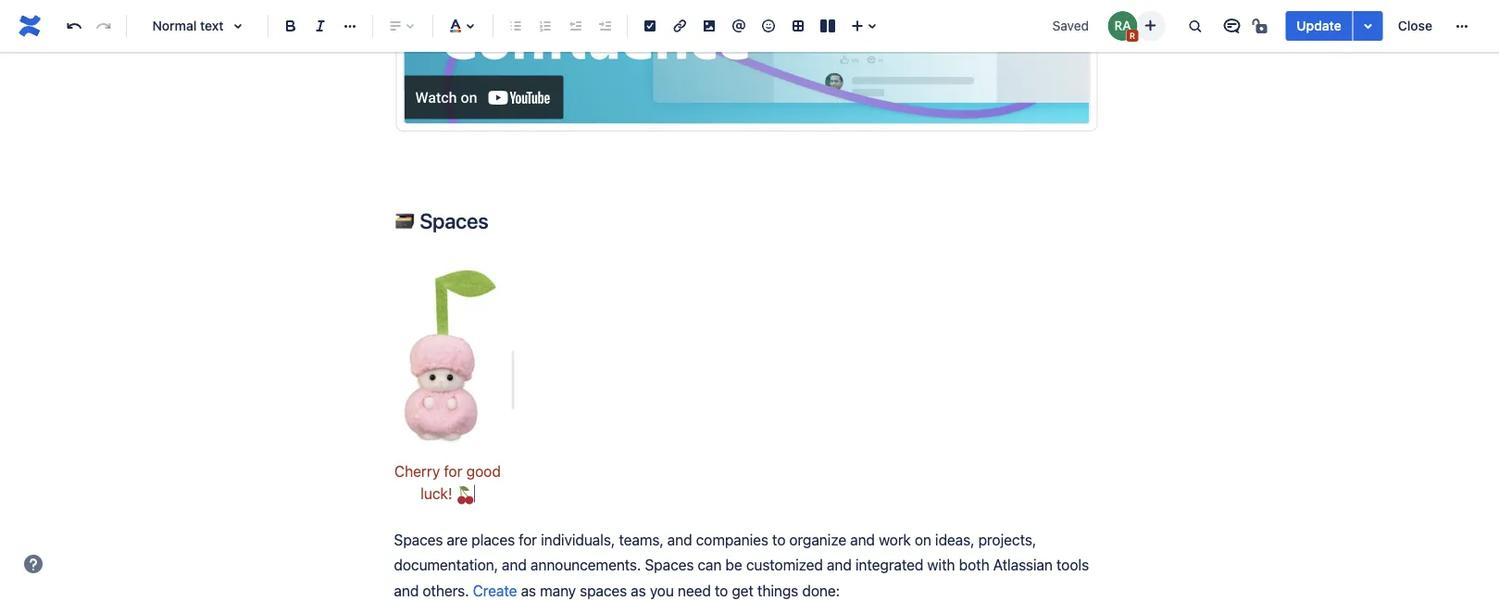 Task type: locate. For each thing, give the bounding box(es) containing it.
bullet list ⌘⇧8 image
[[505, 15, 527, 37]]

🗃️
[[394, 208, 415, 233]]

spaces right 🗃️ in the top of the page
[[420, 208, 489, 233]]

both
[[959, 556, 990, 574]]

redo ⌘⇧z image
[[93, 15, 115, 37]]

for up luck!
[[444, 463, 463, 480]]

outdent ⇧tab image
[[564, 15, 586, 37]]

close button
[[1388, 11, 1444, 41]]

luck!
[[421, 485, 453, 503]]

0 vertical spatial for
[[444, 463, 463, 480]]

customized
[[747, 556, 823, 574]]

table image
[[787, 15, 810, 37]]

and right the teams,
[[668, 531, 693, 548]]

for right places
[[519, 531, 537, 548]]

spaces up documentation,
[[394, 531, 443, 548]]

projects,
[[979, 531, 1037, 548]]

places
[[472, 531, 515, 548]]

and up create
[[502, 556, 527, 574]]

atlassian
[[994, 556, 1053, 574]]

add image, video, or file image
[[699, 15, 721, 37]]

0 horizontal spatial for
[[444, 463, 463, 480]]

undo ⌘z image
[[63, 15, 85, 37]]

to left the get
[[715, 582, 728, 599]]

as left the many
[[521, 582, 536, 599]]

for
[[444, 463, 463, 480], [519, 531, 537, 548]]

create
[[473, 582, 517, 599]]

to
[[773, 531, 786, 548], [715, 582, 728, 599]]

numbered list ⌘⇧7 image
[[535, 15, 557, 37]]

spaces
[[420, 208, 489, 233], [394, 531, 443, 548], [645, 556, 694, 574]]

work
[[879, 531, 911, 548]]

0 horizontal spatial as
[[521, 582, 536, 599]]

for inside the cherry for good luck!
[[444, 463, 463, 480]]

others.
[[423, 582, 469, 599]]

italic ⌘i image
[[309, 15, 332, 37]]

update
[[1297, 18, 1342, 33]]

with
[[928, 556, 956, 574]]

be
[[726, 556, 743, 574]]

1 horizontal spatial as
[[631, 582, 646, 599]]

adjust update settings image
[[1358, 15, 1380, 37]]

good
[[467, 463, 501, 480]]

no restrictions image
[[1251, 15, 1273, 37]]

0 horizontal spatial to
[[715, 582, 728, 599]]

1 horizontal spatial to
[[773, 531, 786, 548]]

and
[[668, 531, 693, 548], [851, 531, 875, 548], [502, 556, 527, 574], [827, 556, 852, 574], [394, 582, 419, 599]]

as
[[521, 582, 536, 599], [631, 582, 646, 599]]

0 vertical spatial spaces
[[420, 208, 489, 233]]

indent tab image
[[594, 15, 616, 37]]

to up the customized
[[773, 531, 786, 548]]

0 vertical spatial to
[[773, 531, 786, 548]]

integrated
[[856, 556, 924, 574]]

1 vertical spatial for
[[519, 531, 537, 548]]

cherry for good luck!
[[395, 463, 505, 503]]

action item image
[[639, 15, 661, 37]]

1 horizontal spatial for
[[519, 531, 537, 548]]

:cherries: image
[[456, 486, 475, 505], [456, 486, 475, 505]]

spaces up you
[[645, 556, 694, 574]]

as left you
[[631, 582, 646, 599]]

can
[[698, 556, 722, 574]]



Task type: vqa. For each thing, say whether or not it's contained in the screenshot.
rightmost "RUBY"
no



Task type: describe. For each thing, give the bounding box(es) containing it.
2 vertical spatial spaces
[[645, 556, 694, 574]]

1 as from the left
[[521, 582, 536, 599]]

ruby anderson image
[[1108, 11, 1138, 41]]

confluence image
[[15, 11, 44, 41]]

many
[[540, 582, 576, 599]]

normal
[[152, 18, 197, 33]]

text
[[200, 18, 224, 33]]

teams,
[[619, 531, 664, 548]]

announcements.
[[531, 556, 641, 574]]

you
[[650, 582, 674, 599]]

saved
[[1053, 18, 1090, 33]]

need
[[678, 582, 711, 599]]

🗃️ spaces
[[394, 208, 489, 233]]

link image
[[669, 15, 691, 37]]

spaces
[[580, 582, 627, 599]]

get
[[732, 582, 754, 599]]

bold ⌘b image
[[280, 15, 302, 37]]

are
[[447, 531, 468, 548]]

ideas,
[[936, 531, 975, 548]]

documentation,
[[394, 556, 498, 574]]

organize
[[790, 531, 847, 548]]

for inside "spaces are places for individuals, teams, and companies to organize and work on ideas, projects, documentation, and announcements. spaces can be customized and integrated with both atlassian tools and others."
[[519, 531, 537, 548]]

close
[[1399, 18, 1433, 33]]

help image
[[22, 553, 44, 575]]

comment icon image
[[1221, 15, 1244, 37]]

1 vertical spatial to
[[715, 582, 728, 599]]

1 vertical spatial spaces
[[394, 531, 443, 548]]

2 as from the left
[[631, 582, 646, 599]]

on
[[915, 531, 932, 548]]

and left work at the right bottom of page
[[851, 531, 875, 548]]

update button
[[1286, 11, 1353, 41]]

to inside "spaces are places for individuals, teams, and companies to organize and work on ideas, projects, documentation, and announcements. spaces can be customized and integrated with both atlassian tools and others."
[[773, 531, 786, 548]]

mention image
[[728, 15, 750, 37]]

cherry
[[395, 463, 440, 480]]

create link
[[473, 582, 517, 599]]

emoji image
[[758, 15, 780, 37]]

layouts image
[[817, 15, 839, 37]]

more formatting image
[[339, 15, 361, 37]]

confluence image
[[15, 11, 44, 41]]

normal text button
[[134, 6, 260, 46]]

spaces are places for individuals, teams, and companies to organize and work on ideas, projects, documentation, and announcements. spaces can be customized and integrated with both atlassian tools and others.
[[394, 531, 1093, 599]]

things
[[758, 582, 799, 599]]

normal text
[[152, 18, 224, 33]]

individuals,
[[541, 531, 615, 548]]

done:
[[803, 582, 840, 599]]

create as many spaces as you need to get things done:
[[473, 582, 840, 599]]

and up "done:"
[[827, 556, 852, 574]]

invite to edit image
[[1140, 14, 1162, 37]]

and left others.
[[394, 582, 419, 599]]

more image
[[1452, 15, 1474, 37]]

find and replace image
[[1184, 15, 1207, 37]]

tools
[[1057, 556, 1089, 574]]

companies
[[696, 531, 769, 548]]



